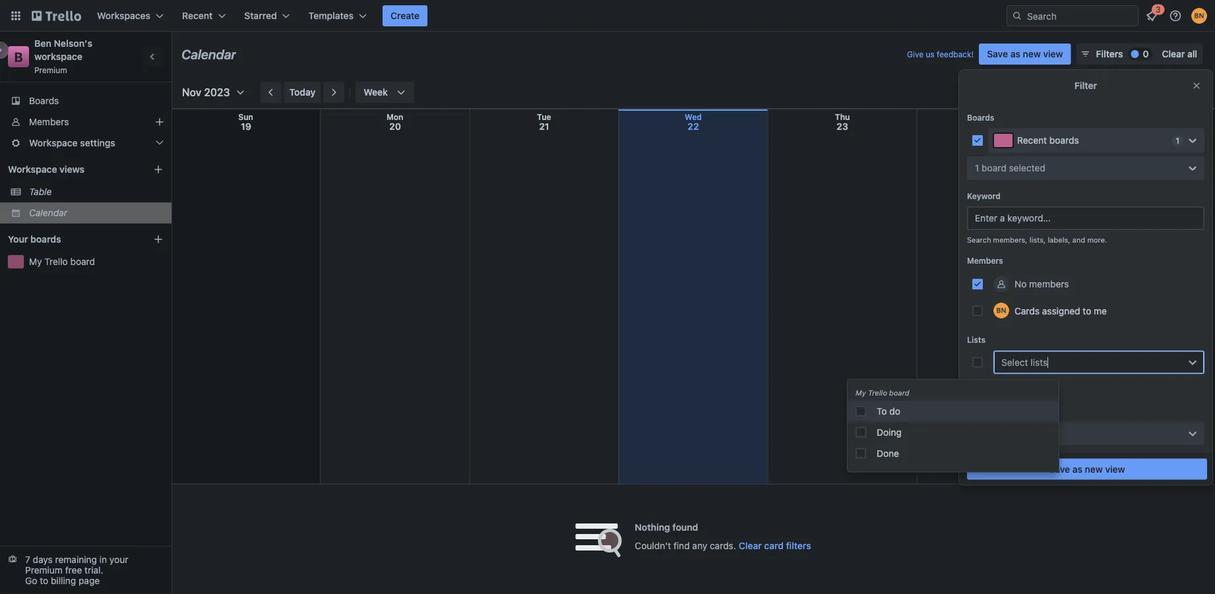 Task type: locate. For each thing, give the bounding box(es) containing it.
filters
[[786, 541, 812, 552]]

view
[[1044, 49, 1064, 59], [1106, 464, 1126, 475]]

my trello board
[[29, 256, 95, 267], [856, 389, 910, 397]]

1 horizontal spatial calendar
[[182, 46, 236, 62]]

my trello board link
[[29, 255, 164, 269]]

days
[[33, 555, 53, 566]]

trello down your boards with 1 items element
[[44, 256, 68, 267]]

1 horizontal spatial boards
[[1050, 135, 1080, 146]]

lists
[[1031, 357, 1048, 368]]

Calendar text field
[[182, 42, 236, 67]]

calendar
[[182, 46, 236, 62], [29, 208, 67, 218]]

0 vertical spatial save
[[988, 49, 1009, 59]]

0 horizontal spatial recent
[[182, 10, 213, 21]]

select for select lists
[[1002, 357, 1029, 368]]

create
[[391, 10, 420, 21]]

labels
[[1030, 403, 1055, 414], [1031, 428, 1056, 439]]

1 horizontal spatial save
[[1050, 464, 1071, 475]]

boards for recent boards
[[1050, 135, 1080, 146]]

boards down workspace
[[29, 95, 59, 106]]

go to billing page link
[[25, 576, 100, 587]]

1 vertical spatial to
[[40, 576, 48, 587]]

give us feedback! link
[[908, 50, 974, 59]]

open information menu image
[[1170, 9, 1183, 22]]

0 vertical spatial clear
[[1163, 49, 1186, 59]]

mon
[[387, 113, 404, 122]]

selected
[[1010, 163, 1046, 174]]

1 vertical spatial no
[[1015, 403, 1027, 414]]

select down no labels
[[1002, 428, 1029, 439]]

0 vertical spatial labels
[[1030, 403, 1055, 414]]

0 vertical spatial recent
[[182, 10, 213, 21]]

Search field
[[1023, 6, 1139, 26]]

0 vertical spatial premium
[[34, 65, 67, 75]]

workspace up table
[[8, 164, 57, 175]]

thu
[[836, 113, 850, 122]]

boards right your
[[30, 234, 61, 245]]

1 vertical spatial my
[[856, 389, 866, 397]]

1 horizontal spatial as
[[1073, 464, 1083, 475]]

to right go
[[40, 576, 48, 587]]

table
[[29, 186, 52, 197]]

members down 'search'
[[968, 256, 1004, 265]]

1 vertical spatial select
[[1002, 428, 1029, 439]]

1 vertical spatial board
[[70, 256, 95, 267]]

lists
[[968, 336, 986, 345]]

2023
[[204, 86, 230, 99]]

1 horizontal spatial clear
[[1163, 49, 1186, 59]]

0 vertical spatial save as new view
[[988, 49, 1064, 59]]

labels down no labels
[[1031, 428, 1056, 439]]

0 horizontal spatial trello
[[44, 256, 68, 267]]

my
[[29, 256, 42, 267], [856, 389, 866, 397]]

7 days remaining in your premium free trial. go to billing page
[[25, 555, 128, 587]]

0 horizontal spatial my trello board
[[29, 256, 95, 267]]

nothing
[[635, 522, 670, 533]]

save down select labels in the right of the page
[[1050, 464, 1071, 475]]

ben nelson (bennelson96) image
[[994, 303, 1010, 319]]

0 vertical spatial members
[[29, 116, 69, 127]]

1 vertical spatial premium
[[25, 565, 63, 576]]

boards
[[29, 95, 59, 106], [968, 113, 995, 122]]

workspace settings
[[29, 138, 115, 149]]

recent up the selected
[[1018, 135, 1048, 146]]

all
[[1188, 49, 1198, 59]]

my trello board down your boards with 1 items element
[[29, 256, 95, 267]]

primary element
[[0, 0, 1216, 32]]

no for no labels
[[1015, 403, 1027, 414]]

23
[[837, 121, 849, 132]]

recent button
[[174, 5, 234, 26]]

7
[[25, 555, 30, 566]]

2 select from the top
[[1002, 428, 1029, 439]]

no up "cards"
[[1015, 279, 1027, 290]]

to do
[[877, 406, 901, 417]]

as
[[1011, 49, 1021, 59], [1073, 464, 1083, 475]]

1 horizontal spatial board
[[890, 389, 910, 397]]

0 horizontal spatial to
[[40, 576, 48, 587]]

boards up 1 board selected
[[968, 113, 995, 122]]

19
[[241, 121, 251, 132]]

0 vertical spatial to
[[1083, 305, 1092, 316]]

1 horizontal spatial to
[[1083, 305, 1092, 316]]

recent inside popup button
[[182, 10, 213, 21]]

0 vertical spatial my
[[29, 256, 42, 267]]

wed
[[685, 113, 702, 122]]

free
[[65, 565, 82, 576]]

premium
[[34, 65, 67, 75], [25, 565, 63, 576]]

search members, lists, labels, and more.
[[968, 236, 1108, 245]]

members up workspace settings
[[29, 116, 69, 127]]

settings
[[80, 138, 115, 149]]

clear left card
[[739, 541, 762, 552]]

workspace for workspace views
[[8, 164, 57, 175]]

ben nelson (bennelson96) image
[[1192, 8, 1208, 24]]

1 horizontal spatial boards
[[968, 113, 995, 122]]

labels up select labels in the right of the page
[[1030, 403, 1055, 414]]

1 horizontal spatial recent
[[1018, 135, 1048, 146]]

1 vertical spatial members
[[968, 256, 1004, 265]]

0 vertical spatial workspace
[[29, 138, 78, 149]]

0 horizontal spatial boards
[[30, 234, 61, 245]]

22
[[688, 121, 699, 132]]

calendar down table
[[29, 208, 67, 218]]

1 vertical spatial labels
[[1031, 428, 1056, 439]]

0 vertical spatial my trello board
[[29, 256, 95, 267]]

workspace inside workspace settings popup button
[[29, 138, 78, 149]]

clear all button
[[1157, 44, 1203, 65]]

2 vertical spatial board
[[890, 389, 910, 397]]

0 vertical spatial board
[[982, 163, 1007, 174]]

nov
[[182, 86, 202, 99]]

assigned
[[1043, 305, 1081, 316]]

to
[[1083, 305, 1092, 316], [40, 576, 48, 587]]

0 horizontal spatial my
[[29, 256, 42, 267]]

1 vertical spatial clear
[[739, 541, 762, 552]]

0 vertical spatial boards
[[1050, 135, 1080, 146]]

any
[[693, 541, 708, 552]]

0 horizontal spatial view
[[1044, 49, 1064, 59]]

1 vertical spatial trello
[[869, 389, 888, 397]]

recent up calendar text box
[[182, 10, 213, 21]]

1 vertical spatial recent
[[1018, 135, 1048, 146]]

to left me
[[1083, 305, 1092, 316]]

boards down filter
[[1050, 135, 1080, 146]]

0 horizontal spatial members
[[29, 116, 69, 127]]

2 horizontal spatial board
[[982, 163, 1007, 174]]

labels for no labels
[[1030, 403, 1055, 414]]

create a view image
[[153, 164, 164, 175]]

no
[[1015, 279, 1027, 290], [1015, 403, 1027, 414]]

members
[[29, 116, 69, 127], [968, 256, 1004, 265]]

0 vertical spatial new
[[1023, 49, 1041, 59]]

save
[[988, 49, 1009, 59], [1050, 464, 1071, 475]]

clear left all
[[1163, 49, 1186, 59]]

1 vertical spatial 1
[[976, 163, 980, 174]]

members
[[1030, 279, 1070, 290]]

boards
[[1050, 135, 1080, 146], [30, 234, 61, 245]]

0 vertical spatial as
[[1011, 49, 1021, 59]]

1 vertical spatial workspace
[[8, 164, 57, 175]]

my trello board up to
[[856, 389, 910, 397]]

board up keyword
[[982, 163, 1007, 174]]

0 vertical spatial boards
[[29, 95, 59, 106]]

1
[[1176, 136, 1180, 146], [976, 163, 980, 174]]

fri
[[987, 113, 997, 122]]

0 vertical spatial select
[[1002, 357, 1029, 368]]

calendar down recent popup button on the left top of page
[[182, 46, 236, 62]]

templates
[[309, 10, 354, 21]]

1 vertical spatial my trello board
[[856, 389, 910, 397]]

no up select labels in the right of the page
[[1015, 403, 1027, 414]]

1 vertical spatial boards
[[30, 234, 61, 245]]

premium inside 7 days remaining in your premium free trial. go to billing page
[[25, 565, 63, 576]]

boards for your boards
[[30, 234, 61, 245]]

board down your boards with 1 items element
[[70, 256, 95, 267]]

1 horizontal spatial 1
[[1176, 136, 1180, 146]]

2 no from the top
[[1015, 403, 1027, 414]]

workspace
[[34, 51, 82, 62]]

0 horizontal spatial 1
[[976, 163, 980, 174]]

close popover image
[[1192, 81, 1203, 91]]

give
[[908, 50, 924, 59]]

workspace up workspace views
[[29, 138, 78, 149]]

1 for 1 board selected
[[976, 163, 980, 174]]

clear inside button
[[1163, 49, 1186, 59]]

recent boards
[[1018, 135, 1080, 146]]

filter
[[1075, 80, 1098, 91]]

board
[[982, 163, 1007, 174], [70, 256, 95, 267], [890, 389, 910, 397]]

views
[[59, 164, 85, 175]]

0 vertical spatial trello
[[44, 256, 68, 267]]

0 vertical spatial no
[[1015, 279, 1027, 290]]

ben nelson's workspace link
[[34, 38, 95, 62]]

0 horizontal spatial save
[[988, 49, 1009, 59]]

1 vertical spatial save
[[1050, 464, 1071, 475]]

save right feedback! on the right of page
[[988, 49, 1009, 59]]

your
[[110, 555, 128, 566]]

1 horizontal spatial new
[[1085, 464, 1103, 475]]

labels for select labels
[[1031, 428, 1056, 439]]

select lists
[[1002, 357, 1048, 368]]

0 vertical spatial view
[[1044, 49, 1064, 59]]

1 no from the top
[[1015, 279, 1027, 290]]

starred button
[[236, 5, 298, 26]]

1 vertical spatial save as new view button
[[968, 459, 1208, 480]]

clear card filters button
[[739, 540, 812, 553]]

boards inside your boards with 1 items element
[[30, 234, 61, 245]]

board up do on the bottom
[[890, 389, 910, 397]]

select left lists
[[1002, 357, 1029, 368]]

week
[[364, 87, 388, 98]]

0 vertical spatial save as new view button
[[980, 44, 1072, 65]]

trello up to
[[869, 389, 888, 397]]

clear
[[1163, 49, 1186, 59], [739, 541, 762, 552]]

1 vertical spatial calendar
[[29, 208, 67, 218]]

1 vertical spatial view
[[1106, 464, 1126, 475]]

1 select from the top
[[1002, 357, 1029, 368]]

ben nelson's workspace premium
[[34, 38, 95, 75]]

trial.
[[85, 565, 103, 576]]

1 horizontal spatial view
[[1106, 464, 1126, 475]]

0 vertical spatial 1
[[1176, 136, 1180, 146]]

feedback!
[[937, 50, 974, 59]]



Task type: describe. For each thing, give the bounding box(es) containing it.
1 vertical spatial boards
[[968, 113, 995, 122]]

filters
[[1097, 49, 1124, 59]]

your boards
[[8, 234, 61, 245]]

0 vertical spatial calendar
[[182, 46, 236, 62]]

your
[[8, 234, 28, 245]]

recent for recent boards
[[1018, 135, 1048, 146]]

20
[[389, 121, 401, 132]]

1 vertical spatial new
[[1085, 464, 1103, 475]]

b
[[14, 49, 23, 64]]

billing
[[51, 576, 76, 587]]

1 for 1
[[1176, 136, 1180, 146]]

create button
[[383, 5, 428, 26]]

b link
[[8, 46, 29, 67]]

go
[[25, 576, 37, 587]]

Enter a keyword… text field
[[968, 207, 1205, 230]]

doing
[[877, 427, 902, 438]]

0 horizontal spatial as
[[1011, 49, 1021, 59]]

no for no members
[[1015, 279, 1027, 290]]

to
[[877, 406, 887, 417]]

1 horizontal spatial members
[[968, 256, 1004, 265]]

give us feedback!
[[908, 50, 974, 59]]

premium inside ben nelson's workspace premium
[[34, 65, 67, 75]]

cards
[[1015, 305, 1040, 316]]

21
[[539, 121, 550, 132]]

select for select labels
[[1002, 428, 1029, 439]]

and
[[1073, 236, 1086, 245]]

back to home image
[[32, 5, 81, 26]]

add board image
[[153, 234, 164, 245]]

ben
[[34, 38, 51, 49]]

select labels
[[1002, 428, 1056, 439]]

0 horizontal spatial new
[[1023, 49, 1041, 59]]

workspace navigation collapse icon image
[[144, 48, 162, 66]]

today
[[289, 87, 316, 98]]

page
[[79, 576, 100, 587]]

couldn't
[[635, 541, 671, 552]]

nothing found image
[[576, 524, 622, 558]]

found
[[673, 522, 699, 533]]

do
[[890, 406, 901, 417]]

cards.
[[710, 541, 737, 552]]

0
[[1144, 49, 1149, 59]]

1 vertical spatial as
[[1073, 464, 1083, 475]]

no members
[[1015, 279, 1070, 290]]

members,
[[994, 236, 1028, 245]]

templates button
[[301, 5, 375, 26]]

today button
[[284, 82, 321, 103]]

members link
[[0, 112, 172, 133]]

me
[[1094, 305, 1108, 316]]

workspaces
[[97, 10, 151, 21]]

done
[[877, 448, 900, 459]]

0 horizontal spatial boards
[[29, 95, 59, 106]]

tue
[[537, 113, 552, 122]]

25
[[1135, 121, 1147, 132]]

24
[[986, 121, 998, 132]]

couldn't find any cards. clear card filters
[[635, 541, 812, 552]]

0 horizontal spatial board
[[70, 256, 95, 267]]

0 horizontal spatial clear
[[739, 541, 762, 552]]

search image
[[1012, 11, 1023, 21]]

1 vertical spatial save as new view
[[1050, 464, 1126, 475]]

3 notifications image
[[1144, 8, 1160, 24]]

recent for recent
[[182, 10, 213, 21]]

nothing found
[[635, 522, 699, 533]]

table link
[[29, 185, 164, 199]]

lists,
[[1030, 236, 1046, 245]]

calendar link
[[29, 207, 164, 220]]

search
[[968, 236, 992, 245]]

workspace views
[[8, 164, 85, 175]]

find
[[674, 541, 690, 552]]

workspace for workspace settings
[[29, 138, 78, 149]]

remaining
[[55, 555, 97, 566]]

workspaces button
[[89, 5, 172, 26]]

nov 2023 button
[[177, 82, 246, 103]]

card
[[765, 541, 784, 552]]

1 board selected
[[976, 163, 1046, 174]]

1 horizontal spatial my
[[856, 389, 866, 397]]

cards assigned to me
[[1015, 305, 1108, 316]]

1 horizontal spatial my trello board
[[856, 389, 910, 397]]

nov 2023
[[182, 86, 230, 99]]

week button
[[356, 82, 414, 103]]

to inside 7 days remaining in your premium free trial. go to billing page
[[40, 576, 48, 587]]

1 horizontal spatial trello
[[869, 389, 888, 397]]

keyword
[[968, 191, 1001, 201]]

in
[[100, 555, 107, 566]]

us
[[926, 50, 935, 59]]

your boards with 1 items element
[[8, 232, 133, 248]]

more.
[[1088, 236, 1108, 245]]

boards link
[[0, 90, 172, 112]]

sun
[[238, 113, 253, 122]]

clear all
[[1163, 49, 1198, 59]]

nelson's
[[54, 38, 93, 49]]

0 horizontal spatial calendar
[[29, 208, 67, 218]]

labels,
[[1048, 236, 1071, 245]]



Task type: vqa. For each thing, say whether or not it's contained in the screenshot.
find at bottom right
yes



